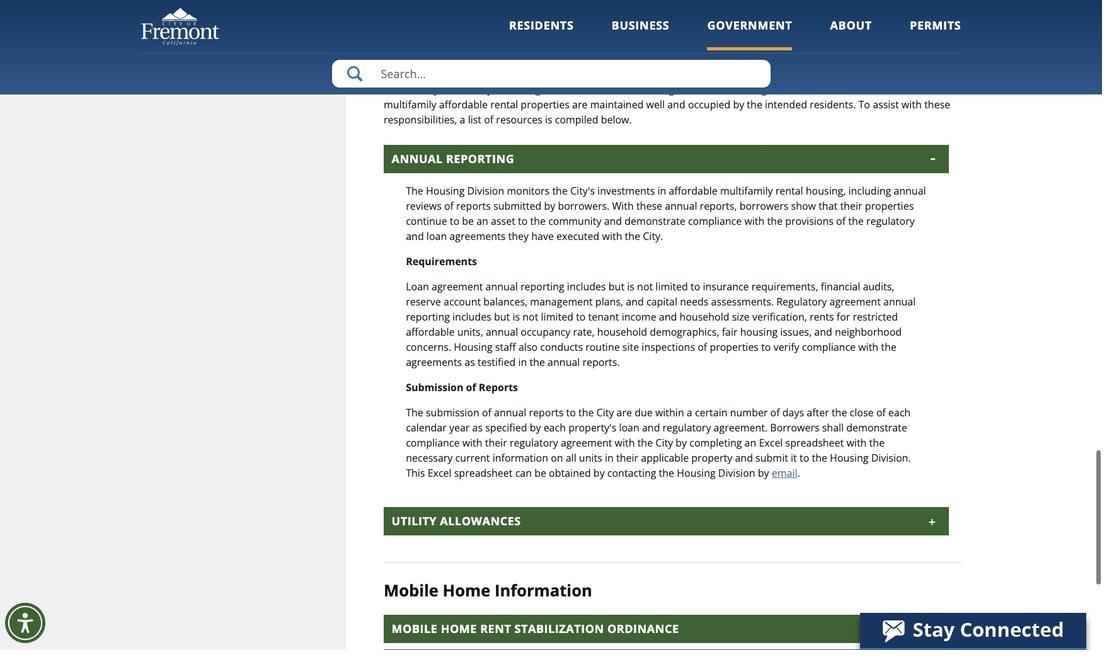 Task type: describe. For each thing, give the bounding box(es) containing it.
and down with
[[604, 214, 622, 228]]

1 horizontal spatial reporting
[[521, 279, 565, 293]]

its
[[832, 82, 843, 96]]

housing inside the housing division monitors the city's investments in affordable multifamily rental housing, including annual reviews of reports submitted by borrowers. with these annual reports, borrowers show that their properties continue to be an asset to the community and demonstrate compliance with the provisions of the regulatory and loan agreements they have executed with the city.
[[426, 183, 465, 197]]

routine
[[586, 340, 620, 354]]

about link
[[831, 18, 873, 50]]

.
[[798, 466, 800, 480]]

of inside also, each year the city's housing division works with building owners and managers to ensure its investments in multifamily affordable rental properties are maintained well and occupied by the intended residents. to assist with these responsibilities, a list of resources is compiled below.
[[484, 112, 494, 126]]

mobile for mobile home rent stabilization ordinance
[[392, 621, 438, 636]]

with up maintained
[[614, 82, 634, 96]]

and right well
[[668, 97, 686, 111]]

property
[[692, 451, 733, 465]]

to inside also, each year the city's housing division works with building owners and managers to ensure its investments in multifamily affordable rental properties are maintained well and occupied by the intended residents. to assist with these responsibilities, a list of resources is compiled below.
[[784, 82, 794, 96]]

by right 'specified'
[[530, 421, 541, 434]]

and down due
[[642, 421, 660, 434]]

rent
[[481, 621, 512, 636]]

the up list
[[457, 82, 472, 96]]

compliance inside 'the submission of annual reports to the city are due within a certain number of days after the close of each calendar year as specified by each property's loan and regulatory agreement.  borrowers shall demonstrate compliance with their regulatory agreement with the city by completing an excel spreadsheet with the necessary current information on all units in their applicable property and submit it to the housing division. this excel spreadsheet can be obtained by contacting the housing division by'
[[406, 436, 460, 450]]

1 horizontal spatial city
[[656, 436, 673, 450]]

units,
[[457, 325, 483, 339]]

the up property's
[[579, 405, 594, 419]]

to right continue
[[450, 214, 460, 228]]

in inside 'the submission of annual reports to the city are due within a certain number of days after the close of each calendar year as specified by each property's loan and regulatory agreement.  borrowers shall demonstrate compliance with their regulatory agreement with the city by completing an excel spreadsheet with the necessary current information on all units in their applicable property and submit it to the housing division. this excel spreadsheet can be obtained by contacting the housing division by'
[[605, 451, 614, 465]]

0 vertical spatial but
[[609, 279, 625, 293]]

residents link
[[509, 18, 574, 50]]

well
[[647, 97, 665, 111]]

intended
[[765, 97, 808, 111]]

annual up staff
[[486, 325, 518, 339]]

submission
[[406, 380, 464, 394]]

annual up the balances,
[[486, 279, 518, 293]]

in inside also, each year the city's housing division works with building owners and managers to ensure its investments in multifamily affordable rental properties are maintained well and occupied by the intended residents. to assist with these responsibilities, a list of resources is compiled below.
[[906, 82, 914, 96]]

be inside the housing division monitors the city's investments in affordable multifamily rental housing, including annual reviews of reports submitted by borrowers. with these annual reports, borrowers show that their properties continue to be an asset to the community and demonstrate compliance with the provisions of the regulatory and loan agreements they have executed with the city.
[[462, 214, 474, 228]]

government
[[708, 18, 793, 33]]

2 horizontal spatial agreement
[[830, 294, 881, 308]]

0 horizontal spatial not
[[523, 310, 539, 323]]

with right assist on the top right
[[902, 97, 922, 111]]

account
[[444, 294, 481, 308]]

staff
[[495, 340, 516, 354]]

works
[[583, 82, 611, 96]]

division inside 'the submission of annual reports to the city are due within a certain number of days after the close of each calendar year as specified by each property's loan and regulatory agreement.  borrowers shall demonstrate compliance with their regulatory agreement with the city by completing an excel spreadsheet with the necessary current information on all units in their applicable property and submit it to the housing division. this excel spreadsheet can be obtained by contacting the housing division by'
[[719, 466, 756, 480]]

city's inside also, each year the city's housing division works with building owners and managers to ensure its investments in multifamily affordable rental properties are maintained well and occupied by the intended residents. to assist with these responsibilities, a list of resources is compiled below.
[[475, 82, 500, 96]]

email
[[772, 466, 798, 480]]

annual down audits,
[[884, 294, 916, 308]]

properties inside also, each year the city's housing division works with building owners and managers to ensure its investments in multifamily affordable rental properties are maintained well and occupied by the intended residents. to assist with these responsibilities, a list of resources is compiled below.
[[521, 97, 570, 111]]

reports.
[[583, 355, 620, 369]]

management
[[530, 294, 593, 308]]

0 vertical spatial includes
[[567, 279, 606, 293]]

reports inside 'the submission of annual reports to the city are due within a certain number of days after the close of each calendar year as specified by each property's loan and regulatory agreement.  borrowers shall demonstrate compliance with their regulatory agreement with the city by completing an excel spreadsheet with the necessary current information on all units in their applicable property and submit it to the housing division. this excel spreadsheet can be obtained by contacting the housing division by'
[[529, 405, 564, 419]]

size
[[732, 310, 750, 323]]

to down housing
[[762, 340, 771, 354]]

with
[[612, 199, 634, 212]]

units
[[579, 451, 603, 465]]

days
[[783, 405, 805, 419]]

tenant
[[589, 310, 619, 323]]

annual
[[392, 151, 443, 166]]

utility allowances
[[392, 513, 521, 528]]

a inside also, each year the city's housing division works with building owners and managers to ensure its investments in multifamily affordable rental properties are maintained well and occupied by the intended residents. to assist with these responsibilities, a list of resources is compiled below.
[[460, 112, 466, 126]]

show
[[792, 199, 816, 212]]

insurance
[[703, 279, 749, 293]]

all
[[566, 451, 577, 465]]

1 vertical spatial includes
[[453, 310, 492, 323]]

housing inside also, each year the city's housing division works with building owners and managers to ensure its investments in multifamily affordable rental properties are maintained well and occupied by the intended residents. to assist with these responsibilities, a list of resources is compiled below.
[[502, 82, 541, 96]]

and up income
[[626, 294, 644, 308]]

reviews
[[406, 199, 442, 212]]

mold booklet image
[[817, 0, 962, 27]]

rental
[[474, 54, 526, 76]]

loan
[[406, 279, 429, 293]]

responsibilities,
[[384, 112, 457, 126]]

mobile home rent stabilization ordinance
[[392, 621, 679, 636]]

demonstrate inside 'the submission of annual reports to the city are due within a certain number of days after the close of each calendar year as specified by each property's loan and regulatory agreement.  borrowers shall demonstrate compliance with their regulatory agreement with the city by completing an excel spreadsheet with the necessary current information on all units in their applicable property and submit it to the housing division. this excel spreadsheet can be obtained by contacting the housing division by'
[[847, 421, 908, 434]]

1 horizontal spatial household
[[680, 310, 730, 323]]

1 vertical spatial is
[[627, 279, 635, 293]]

0 vertical spatial agreement
[[432, 279, 483, 293]]

this
[[406, 466, 425, 480]]

testified
[[478, 355, 516, 369]]

asset
[[491, 214, 516, 228]]

due
[[635, 405, 653, 419]]

borrowers.
[[558, 199, 610, 212]]

after
[[807, 405, 830, 419]]

reporting
[[446, 151, 515, 166]]

to up 'needs'
[[691, 279, 701, 293]]

residents.
[[810, 97, 856, 111]]

an inside 'the submission of annual reports to the city are due within a certain number of days after the close of each calendar year as specified by each property's loan and regulatory agreement.  borrowers shall demonstrate compliance with their regulatory agreement with the city by completing an excel spreadsheet with the necessary current information on all units in their applicable property and submit it to the housing division. this excel spreadsheet can be obtained by contacting the housing division by'
[[745, 436, 757, 450]]

neighborhood
[[835, 325, 902, 339]]

submitted
[[494, 199, 542, 212]]

borrowers
[[740, 199, 789, 212]]

with up "contacting"
[[615, 436, 635, 450]]

in inside loan agreement annual reporting includes but is not limited to insurance requirements, financial audits, reserve account balances, management plans, and capital needs assessments.  regulatory agreement annual reporting includes but is not limited to tenant income and household size verification, rents for restricted affordable units, annual occupancy rate, household demographics, fair housing issues, and neighborhood concerns. housing staff also conducts routine site inspections of properties to verify compliance with the agreements as testified in the annual reports.
[[519, 355, 527, 369]]

agreements inside the housing division monitors the city's investments in affordable multifamily rental housing, including annual reviews of reports submitted by borrowers. with these annual reports, borrowers show that their properties continue to be an asset to the community and demonstrate compliance with the provisions of the regulatory and loan agreements they have executed with the city.
[[450, 229, 506, 243]]

of left 'reports'
[[466, 380, 476, 394]]

of right close
[[877, 405, 886, 419]]

rents
[[810, 310, 835, 323]]

each inside also, each year the city's housing division works with building owners and managers to ensure its investments in multifamily affordable rental properties are maintained well and occupied by the intended residents. to assist with these responsibilities, a list of resources is compiled below.
[[409, 82, 431, 96]]

balances,
[[484, 294, 528, 308]]

1 vertical spatial excel
[[428, 466, 452, 480]]

the down also
[[530, 355, 545, 369]]

community
[[549, 214, 602, 228]]

1 vertical spatial their
[[485, 436, 507, 450]]

of down that
[[837, 214, 846, 228]]

reserve
[[406, 294, 441, 308]]

annual left reports,
[[665, 199, 698, 212]]

email link
[[772, 466, 798, 480]]

by inside also, each year the city's housing division works with building owners and managers to ensure its investments in multifamily affordable rental properties are maintained well and occupied by the intended residents. to assist with these responsibilities, a list of resources is compiled below.
[[733, 97, 745, 111]]

their inside the housing division monitors the city's investments in affordable multifamily rental housing, including annual reviews of reports submitted by borrowers. with these annual reports, borrowers show that their properties continue to be an asset to the community and demonstrate compliance with the provisions of the regulatory and loan agreements they have executed with the city.
[[841, 199, 863, 212]]

calendar
[[406, 421, 447, 434]]

of left days
[[771, 405, 780, 419]]

year inside also, each year the city's housing division works with building owners and managers to ensure its investments in multifamily affordable rental properties are maintained well and occupied by the intended residents. to assist with these responsibilities, a list of resources is compiled below.
[[434, 82, 454, 96]]

the for the housing division monitors the city's investments in affordable multifamily rental housing, including annual reviews of reports submitted by borrowers. with these annual reports, borrowers show that their properties continue to be an asset to the community and demonstrate compliance with the provisions of the regulatory and loan agreements they have executed with the city.
[[406, 183, 424, 197]]

and up occupied at the right
[[714, 82, 732, 96]]

agreements inside loan agreement annual reporting includes but is not limited to insurance requirements, financial audits, reserve account balances, management plans, and capital needs assessments.  regulatory agreement annual reporting includes but is not limited to tenant income and household size verification, rents for restricted affordable units, annual occupancy rate, household demographics, fair housing issues, and neighborhood concerns. housing staff also conducts routine site inspections of properties to verify compliance with the agreements as testified in the annual reports.
[[406, 355, 462, 369]]

with down with
[[602, 229, 623, 243]]

by down units at the right of the page
[[594, 466, 605, 480]]

by down submit
[[758, 466, 770, 480]]

2 vertical spatial regulatory
[[510, 436, 558, 450]]

it
[[791, 451, 797, 465]]

1 vertical spatial each
[[889, 405, 911, 419]]

information
[[495, 579, 593, 601]]

an inside the housing division monitors the city's investments in affordable multifamily rental housing, including annual reviews of reports submitted by borrowers. with these annual reports, borrowers show that their properties continue to be an asset to the community and demonstrate compliance with the provisions of the regulatory and loan agreements they have executed with the city.
[[477, 214, 489, 228]]

0 horizontal spatial reporting
[[406, 310, 450, 323]]

of right reviews
[[444, 199, 454, 212]]

1 horizontal spatial regulatory
[[663, 421, 711, 434]]

by up 'applicable'
[[676, 436, 687, 450]]

capital
[[647, 294, 678, 308]]

1 vertical spatial spreadsheet
[[454, 466, 513, 480]]

rental inside also, each year the city's housing division works with building owners and managers to ensure its investments in multifamily affordable rental properties are maintained well and occupied by the intended residents. to assist with these responsibilities, a list of resources is compiled below.
[[491, 97, 518, 111]]

executed
[[557, 229, 600, 243]]

city.
[[643, 229, 663, 243]]

occupied
[[688, 97, 731, 111]]

stabilization
[[515, 621, 604, 636]]

annual right including
[[894, 183, 927, 197]]

information
[[493, 451, 548, 465]]

these inside also, each year the city's housing division works with building owners and managers to ensure its investments in multifamily affordable rental properties are maintained well and occupied by the intended residents. to assist with these responsibilities, a list of resources is compiled below.
[[925, 97, 951, 111]]

the down neighborhood
[[882, 340, 897, 354]]

that
[[819, 199, 838, 212]]

as inside loan agreement annual reporting includes but is not limited to insurance requirements, financial audits, reserve account balances, management plans, and capital needs assessments.  regulatory agreement annual reporting includes but is not limited to tenant income and household size verification, rents for restricted affordable units, annual occupancy rate, household demographics, fair housing issues, and neighborhood concerns. housing staff also conducts routine site inspections of properties to verify compliance with the agreements as testified in the annual reports.
[[465, 355, 475, 369]]

ensure
[[797, 82, 829, 96]]

conducts
[[540, 340, 583, 354]]

the up division.
[[870, 436, 885, 450]]

stay connected image
[[861, 613, 1086, 649]]

close
[[850, 405, 874, 419]]

1 horizontal spatial not
[[637, 279, 653, 293]]

monitors
[[507, 183, 550, 197]]

1 horizontal spatial excel
[[759, 436, 783, 450]]

reports inside the housing division monitors the city's investments in affordable multifamily rental housing, including annual reviews of reports submitted by borrowers. with these annual reports, borrowers show that their properties continue to be an asset to the community and demonstrate compliance with the provisions of the regulatory and loan agreements they have executed with the city.
[[456, 199, 491, 212]]

contacting
[[608, 466, 657, 480]]

below.
[[601, 112, 632, 126]]

home for information
[[443, 579, 491, 601]]

is inside also, each year the city's housing division works with building owners and managers to ensure its investments in multifamily affordable rental properties are maintained well and occupied by the intended residents. to assist with these responsibilities, a list of resources is compiled below.
[[545, 112, 553, 126]]

the down borrowers in the top of the page
[[768, 214, 783, 228]]

list
[[468, 112, 482, 126]]

2 vertical spatial their
[[617, 451, 639, 465]]

continue
[[406, 214, 447, 228]]

mobile home rent stabilization ordinance tab list
[[384, 615, 949, 651]]

email .
[[772, 466, 800, 480]]

permits link
[[910, 18, 962, 50]]

provisions
[[786, 214, 834, 228]]



Task type: locate. For each thing, give the bounding box(es) containing it.
the down 'applicable'
[[659, 466, 675, 480]]

home inside 'tab list'
[[441, 621, 477, 636]]

0 vertical spatial city
[[597, 405, 614, 419]]

the right it
[[812, 451, 828, 465]]

by down managers
[[733, 97, 745, 111]]

not up capital
[[637, 279, 653, 293]]

excel
[[759, 436, 783, 450], [428, 466, 452, 480]]

1 horizontal spatial multifamily
[[721, 183, 773, 197]]

division.
[[872, 451, 911, 465]]

1 horizontal spatial city's
[[571, 183, 595, 197]]

are left due
[[617, 405, 632, 419]]

affordable inside also, each year the city's housing division works with building owners and managers to ensure its investments in multifamily affordable rental properties are maintained well and occupied by the intended residents. to assist with these responsibilities, a list of resources is compiled below.
[[439, 97, 488, 111]]

0 vertical spatial mobile
[[384, 579, 439, 601]]

assist
[[873, 97, 899, 111]]

1 vertical spatial limited
[[541, 310, 574, 323]]

an
[[477, 214, 489, 228], [745, 436, 757, 450]]

0 horizontal spatial includes
[[453, 310, 492, 323]]

an down agreement.
[[745, 436, 757, 450]]

specified
[[486, 421, 527, 434]]

obtained
[[549, 466, 591, 480]]

1 horizontal spatial each
[[544, 421, 566, 434]]

housing down property
[[677, 466, 716, 480]]

0 vertical spatial division
[[544, 82, 581, 96]]

the up calendar
[[406, 405, 424, 419]]

0 vertical spatial are
[[573, 97, 588, 111]]

1 vertical spatial city
[[656, 436, 673, 450]]

permits
[[910, 18, 962, 33]]

0 horizontal spatial excel
[[428, 466, 452, 480]]

in inside the housing division monitors the city's investments in affordable multifamily rental housing, including annual reviews of reports submitted by borrowers. with these annual reports, borrowers show that their properties continue to be an asset to the community and demonstrate compliance with the provisions of the regulatory and loan agreements they have executed with the city.
[[658, 183, 667, 197]]

demonstrate inside the housing division monitors the city's investments in affordable multifamily rental housing, including annual reviews of reports submitted by borrowers. with these annual reports, borrowers show that their properties continue to be an asset to the community and demonstrate compliance with the provisions of the regulatory and loan agreements they have executed with the city.
[[625, 214, 686, 228]]

the left city.
[[625, 229, 641, 243]]

0 horizontal spatial these
[[637, 199, 663, 212]]

to up rate,
[[576, 310, 586, 323]]

0 vertical spatial year
[[434, 82, 454, 96]]

regulatory inside the housing division monitors the city's investments in affordable multifamily rental housing, including annual reviews of reports submitted by borrowers. with these annual reports, borrowers show that their properties continue to be an asset to the community and demonstrate compliance with the provisions of the regulatory and loan agreements they have executed with the city.
[[867, 214, 915, 228]]

issues,
[[781, 325, 812, 339]]

0 horizontal spatial reports
[[456, 199, 491, 212]]

limited down management
[[541, 310, 574, 323]]

0 horizontal spatial limited
[[541, 310, 574, 323]]

0 horizontal spatial loan
[[427, 229, 447, 243]]

1 vertical spatial as
[[473, 421, 483, 434]]

0 vertical spatial loan
[[427, 229, 447, 243]]

verify
[[774, 340, 800, 354]]

loan inside 'the submission of annual reports to the city are due within a certain number of days after the close of each calendar year as specified by each property's loan and regulatory agreement.  borrowers shall demonstrate compliance with their regulatory agreement with the city by completing an excel spreadsheet with the necessary current information on all units in their applicable property and submit it to the housing division. this excel spreadsheet can be obtained by contacting the housing division by'
[[619, 421, 640, 434]]

rental inside the housing division monitors the city's investments in affordable multifamily rental housing, including annual reviews of reports submitted by borrowers. with these annual reports, borrowers show that their properties continue to be an asset to the community and demonstrate compliance with the provisions of the regulatory and loan agreements they have executed with the city.
[[776, 183, 804, 197]]

with down borrowers in the top of the page
[[745, 214, 765, 228]]

housing up reviews
[[426, 183, 465, 197]]

compliance inside loan agreement annual reporting includes but is not limited to insurance requirements, financial audits, reserve account balances, management plans, and capital needs assessments.  regulatory agreement annual reporting includes but is not limited to tenant income and household size verification, rents for restricted affordable units, annual occupancy rate, household demographics, fair housing issues, and neighborhood concerns. housing staff also conducts routine site inspections of properties to verify compliance with the agreements as testified in the annual reports.
[[802, 340, 856, 354]]

the up shall
[[832, 405, 848, 419]]

2 horizontal spatial is
[[627, 279, 635, 293]]

1 horizontal spatial agreement
[[561, 436, 612, 450]]

ordinance
[[608, 621, 679, 636]]

1 horizontal spatial reports
[[529, 405, 564, 419]]

of up 'specified'
[[482, 405, 492, 419]]

1 vertical spatial these
[[637, 199, 663, 212]]

multifamily inside the housing division monitors the city's investments in affordable multifamily rental housing, including annual reviews of reports submitted by borrowers. with these annual reports, borrowers show that their properties continue to be an asset to the community and demonstrate compliance with the provisions of the regulatory and loan agreements they have executed with the city.
[[721, 183, 773, 197]]

occupancy
[[521, 325, 571, 339]]

Search text field
[[332, 60, 771, 88]]

shall
[[823, 421, 844, 434]]

income
[[622, 310, 657, 323]]

1 vertical spatial agreement
[[830, 294, 881, 308]]

2 vertical spatial each
[[544, 421, 566, 434]]

utility
[[392, 513, 437, 528]]

reporting
[[521, 279, 565, 293], [406, 310, 450, 323]]

includes up units,
[[453, 310, 492, 323]]

with up current
[[463, 436, 483, 450]]

loan down continue
[[427, 229, 447, 243]]

includes up plans,
[[567, 279, 606, 293]]

mobile for mobile home information
[[384, 579, 439, 601]]

1 vertical spatial regulatory
[[663, 421, 711, 434]]

to right it
[[800, 451, 810, 465]]

number
[[731, 405, 768, 419]]

submission
[[426, 405, 480, 419]]

business
[[612, 18, 670, 33]]

city's down the affordable rental properties
[[475, 82, 500, 96]]

affordable inside the housing division monitors the city's investments in affordable multifamily rental housing, including annual reviews of reports submitted by borrowers. with these annual reports, borrowers show that their properties continue to be an asset to the community and demonstrate compliance with the provisions of the regulatory and loan agreements they have executed with the city.
[[669, 183, 718, 197]]

year inside 'the submission of annual reports to the city are due within a certain number of days after the close of each calendar year as specified by each property's loan and regulatory agreement.  borrowers shall demonstrate compliance with their regulatory agreement with the city by completing an excel spreadsheet with the necessary current information on all units in their applicable property and submit it to the housing division. this excel spreadsheet can be obtained by contacting the housing division by'
[[449, 421, 470, 434]]

tab list containing annual reporting
[[384, 144, 949, 535]]

affordable
[[384, 54, 470, 76]]

housing
[[502, 82, 541, 96], [426, 183, 465, 197], [454, 340, 493, 354], [830, 451, 869, 465], [677, 466, 716, 480]]

0 horizontal spatial be
[[462, 214, 474, 228]]

household up site
[[598, 325, 647, 339]]

assessments.
[[711, 294, 774, 308]]

0 vertical spatial reports
[[456, 199, 491, 212]]

rental
[[491, 97, 518, 111], [776, 183, 804, 197]]

be left the asset on the left top of the page
[[462, 214, 474, 228]]

as inside 'the submission of annual reports to the city are due within a certain number of days after the close of each calendar year as specified by each property's loan and regulatory agreement.  borrowers shall demonstrate compliance with their regulatory agreement with the city by completing an excel spreadsheet with the necessary current information on all units in their applicable property and submit it to the housing division. this excel spreadsheet can be obtained by contacting the housing division by'
[[473, 421, 483, 434]]

by down monitors
[[544, 199, 556, 212]]

are inside also, each year the city's housing division works with building owners and managers to ensure its investments in multifamily affordable rental properties are maintained well and occupied by the intended residents. to assist with these responsibilities, a list of resources is compiled below.
[[573, 97, 588, 111]]

1 horizontal spatial investments
[[846, 82, 903, 96]]

a left list
[[460, 112, 466, 126]]

0 vertical spatial be
[[462, 214, 474, 228]]

with inside loan agreement annual reporting includes but is not limited to insurance requirements, financial audits, reserve account balances, management plans, and capital needs assessments.  regulatory agreement annual reporting includes but is not limited to tenant income and household size verification, rents for restricted affordable units, annual occupancy rate, household demographics, fair housing issues, and neighborhood concerns. housing staff also conducts routine site inspections of properties to verify compliance with the agreements as testified in the annual reports.
[[859, 340, 879, 354]]

2 vertical spatial is
[[513, 310, 520, 323]]

1 vertical spatial the
[[406, 405, 424, 419]]

plans,
[[596, 294, 624, 308]]

the for the submission of annual reports to the city are due within a certain number of days after the close of each calendar year as specified by each property's loan and regulatory agreement.  borrowers shall demonstrate compliance with their regulatory agreement with the city by completing an excel spreadsheet with the necessary current information on all units in their applicable property and submit it to the housing division. this excel spreadsheet can be obtained by contacting the housing division by
[[406, 405, 424, 419]]

0 vertical spatial rental
[[491, 97, 518, 111]]

borrowers
[[771, 421, 820, 434]]

reports
[[456, 199, 491, 212], [529, 405, 564, 419]]

0 horizontal spatial city's
[[475, 82, 500, 96]]

mobile
[[384, 579, 439, 601], [392, 621, 438, 636]]

investments inside also, each year the city's housing division works with building owners and managers to ensure its investments in multifamily affordable rental properties are maintained well and occupied by the intended residents. to assist with these responsibilities, a list of resources is compiled below.
[[846, 82, 903, 96]]

reports
[[479, 380, 518, 394]]

1 horizontal spatial but
[[609, 279, 625, 293]]

their up "contacting"
[[617, 451, 639, 465]]

0 horizontal spatial are
[[573, 97, 588, 111]]

division
[[544, 82, 581, 96], [467, 183, 505, 197], [719, 466, 756, 480]]

not up occupancy
[[523, 310, 539, 323]]

1 vertical spatial agreements
[[406, 355, 462, 369]]

2 vertical spatial properties
[[710, 340, 759, 354]]

year down submission
[[449, 421, 470, 434]]

affordable
[[439, 97, 488, 111], [669, 183, 718, 197], [406, 325, 455, 339]]

submission of reports
[[406, 380, 518, 394]]

division inside the housing division monitors the city's investments in affordable multifamily rental housing, including annual reviews of reports submitted by borrowers. with these annual reports, borrowers show that their properties continue to be an asset to the community and demonstrate compliance with the provisions of the regulatory and loan agreements they have executed with the city.
[[467, 183, 505, 197]]

current
[[455, 451, 490, 465]]

1 horizontal spatial an
[[745, 436, 757, 450]]

2 horizontal spatial each
[[889, 405, 911, 419]]

1 horizontal spatial division
[[544, 82, 581, 96]]

properties inside the housing division monitors the city's investments in affordable multifamily rental housing, including annual reviews of reports submitted by borrowers. with these annual reports, borrowers show that their properties continue to be an asset to the community and demonstrate compliance with the provisions of the regulatory and loan agreements they have executed with the city.
[[865, 199, 914, 212]]

about
[[831, 18, 873, 33]]

a
[[460, 112, 466, 126], [687, 405, 693, 419]]

home for rent
[[441, 621, 477, 636]]

also, each year the city's housing division works with building owners and managers to ensure its investments in multifamily affordable rental properties are maintained well and occupied by the intended residents. to assist with these responsibilities, a list of resources is compiled below.
[[384, 82, 951, 126]]

be right can
[[535, 466, 547, 480]]

0 vertical spatial regulatory
[[867, 214, 915, 228]]

0 vertical spatial compliance
[[688, 214, 742, 228]]

and left submit
[[735, 451, 753, 465]]

regulatory
[[777, 294, 827, 308]]

not
[[637, 279, 653, 293], [523, 310, 539, 323]]

1 horizontal spatial limited
[[656, 279, 688, 293]]

each right the also,
[[409, 82, 431, 96]]

as up the submission of reports
[[465, 355, 475, 369]]

1 vertical spatial reporting
[[406, 310, 450, 323]]

1 horizontal spatial are
[[617, 405, 632, 419]]

multifamily
[[384, 97, 437, 111], [721, 183, 773, 197]]

investments inside the housing division monitors the city's investments in affordable multifamily rental housing, including annual reviews of reports submitted by borrowers. with these annual reports, borrowers show that their properties continue to be an asset to the community and demonstrate compliance with the provisions of the regulatory and loan agreements they have executed with the city.
[[598, 183, 655, 197]]

1 horizontal spatial properties
[[710, 340, 759, 354]]

the housing division monitors the city's investments in affordable multifamily rental housing, including annual reviews of reports submitted by borrowers. with these annual reports, borrowers show that their properties continue to be an asset to the community and demonstrate compliance with the provisions of the regulatory and loan agreements they have executed with the city.
[[406, 183, 927, 243]]

1 the from the top
[[406, 183, 424, 197]]

loan inside the housing division monitors the city's investments in affordable multifamily rental housing, including annual reviews of reports submitted by borrowers. with these annual reports, borrowers show that their properties continue to be an asset to the community and demonstrate compliance with the provisions of the regulatory and loan agreements they have executed with the city.
[[427, 229, 447, 243]]

agreement up for
[[830, 294, 881, 308]]

the up reviews
[[406, 183, 424, 197]]

1 vertical spatial are
[[617, 405, 632, 419]]

necessary
[[406, 451, 453, 465]]

restricted
[[853, 310, 898, 323]]

be inside 'the submission of annual reports to the city are due within a certain number of days after the close of each calendar year as specified by each property's loan and regulatory agreement.  borrowers shall demonstrate compliance with their regulatory agreement with the city by completing an excel spreadsheet with the necessary current information on all units in their applicable property and submit it to the housing division. this excel spreadsheet can be obtained by contacting the housing division by'
[[535, 466, 547, 480]]

0 vertical spatial spreadsheet
[[786, 436, 844, 450]]

properties inside loan agreement annual reporting includes but is not limited to insurance requirements, financial audits, reserve account balances, management plans, and capital needs assessments.  regulatory agreement annual reporting includes but is not limited to tenant income and household size verification, rents for restricted affordable units, annual occupancy rate, household demographics, fair housing issues, and neighborhood concerns. housing staff also conducts routine site inspections of properties to verify compliance with the agreements as testified in the annual reports.
[[710, 340, 759, 354]]

household down 'needs'
[[680, 310, 730, 323]]

to up property's
[[566, 405, 576, 419]]

excel down necessary on the left of the page
[[428, 466, 452, 480]]

agreement up 'account'
[[432, 279, 483, 293]]

0 vertical spatial their
[[841, 199, 863, 212]]

demonstrate down close
[[847, 421, 908, 434]]

an left the asset on the left top of the page
[[477, 214, 489, 228]]

within
[[656, 405, 684, 419]]

have
[[532, 229, 554, 243]]

financial
[[821, 279, 861, 293]]

submit
[[756, 451, 789, 465]]

reports up on
[[529, 405, 564, 419]]

1 vertical spatial rental
[[776, 183, 804, 197]]

but up plans,
[[609, 279, 625, 293]]

1 vertical spatial an
[[745, 436, 757, 450]]

rental up resources
[[491, 97, 518, 111]]

a inside 'the submission of annual reports to the city are due within a certain number of days after the close of each calendar year as specified by each property's loan and regulatory agreement.  borrowers shall demonstrate compliance with their regulatory agreement with the city by completing an excel spreadsheet with the necessary current information on all units in their applicable property and submit it to the housing division. this excel spreadsheet can be obtained by contacting the housing division by'
[[687, 405, 693, 419]]

annual inside 'the submission of annual reports to the city are due within a certain number of days after the close of each calendar year as specified by each property's loan and regulatory agreement.  borrowers shall demonstrate compliance with their regulatory agreement with the city by completing an excel spreadsheet with the necessary current information on all units in their applicable property and submit it to the housing division. this excel spreadsheet can be obtained by contacting the housing division by'
[[494, 405, 527, 419]]

agreement inside 'the submission of annual reports to the city are due within a certain number of days after the close of each calendar year as specified by each property's loan and regulatory agreement.  borrowers shall demonstrate compliance with their regulatory agreement with the city by completing an excel spreadsheet with the necessary current information on all units in their applicable property and submit it to the housing division. this excel spreadsheet can be obtained by contacting the housing division by'
[[561, 436, 612, 450]]

audits,
[[863, 279, 895, 293]]

housing up resources
[[502, 82, 541, 96]]

1 vertical spatial but
[[494, 310, 510, 323]]

multifamily inside also, each year the city's housing division works with building owners and managers to ensure its investments in multifamily affordable rental properties are maintained well and occupied by the intended residents. to assist with these responsibilities, a list of resources is compiled below.
[[384, 97, 437, 111]]

1 horizontal spatial their
[[617, 451, 639, 465]]

compliance inside the housing division monitors the city's investments in affordable multifamily rental housing, including annual reviews of reports submitted by borrowers. with these annual reports, borrowers show that their properties continue to be an asset to the community and demonstrate compliance with the provisions of the regulatory and loan agreements they have executed with the city.
[[688, 214, 742, 228]]

verification,
[[753, 310, 808, 323]]

0 vertical spatial agreements
[[450, 229, 506, 243]]

1 vertical spatial reports
[[529, 405, 564, 419]]

city up property's
[[597, 405, 614, 419]]

affordable inside loan agreement annual reporting includes but is not limited to insurance requirements, financial audits, reserve account balances, management plans, and capital needs assessments.  regulatory agreement annual reporting includes but is not limited to tenant income and household size verification, rents for restricted affordable units, annual occupancy rate, household demographics, fair housing issues, and neighborhood concerns. housing staff also conducts routine site inspections of properties to verify compliance with the agreements as testified in the annual reports.
[[406, 325, 455, 339]]

home up rent
[[443, 579, 491, 601]]

0 vertical spatial home
[[443, 579, 491, 601]]

completing
[[690, 436, 742, 450]]

housing down shall
[[830, 451, 869, 465]]

the inside 'the submission of annual reports to the city are due within a certain number of days after the close of each calendar year as specified by each property's loan and regulatory agreement.  borrowers shall demonstrate compliance with their regulatory agreement with the city by completing an excel spreadsheet with the necessary current information on all units in their applicable property and submit it to the housing division. this excel spreadsheet can be obtained by contacting the housing division by'
[[406, 405, 424, 419]]

government link
[[708, 18, 793, 50]]

their
[[841, 199, 863, 212], [485, 436, 507, 450], [617, 451, 639, 465]]

reports,
[[700, 199, 737, 212]]

each up on
[[544, 421, 566, 434]]

0 vertical spatial excel
[[759, 436, 783, 450]]

excel up submit
[[759, 436, 783, 450]]

in down permits link
[[906, 82, 914, 96]]

with down close
[[847, 436, 867, 450]]

inspections
[[642, 340, 695, 354]]

1 vertical spatial multifamily
[[721, 183, 773, 197]]

1 horizontal spatial demonstrate
[[847, 421, 908, 434]]

agreement.
[[714, 421, 768, 434]]

1 horizontal spatial is
[[545, 112, 553, 126]]

owners
[[677, 82, 712, 96]]

the submission of annual reports to the city are due within a certain number of days after the close of each calendar year as specified by each property's loan and regulatory agreement.  borrowers shall demonstrate compliance with their regulatory agreement with the city by completing an excel spreadsheet with the necessary current information on all units in their applicable property and submit it to the housing division. this excel spreadsheet can be obtained by contacting the housing division by
[[406, 405, 911, 480]]

including
[[849, 183, 892, 197]]

reporting down reserve
[[406, 310, 450, 323]]

0 horizontal spatial a
[[460, 112, 466, 126]]

is down the balances,
[[513, 310, 520, 323]]

properties down "fair"
[[710, 340, 759, 354]]

loan down due
[[619, 421, 640, 434]]

their down 'specified'
[[485, 436, 507, 450]]

also
[[519, 340, 538, 354]]

2 vertical spatial agreement
[[561, 436, 612, 450]]

division inside also, each year the city's housing division works with building owners and managers to ensure its investments in multifamily affordable rental properties are maintained well and occupied by the intended residents. to assist with these responsibilities, a list of resources is compiled below.
[[544, 82, 581, 96]]

0 horizontal spatial but
[[494, 310, 510, 323]]

be
[[462, 214, 474, 228], [535, 466, 547, 480]]

of down demographics,
[[698, 340, 708, 354]]

allowances
[[440, 513, 521, 528]]

property's
[[569, 421, 617, 434]]

compiled
[[555, 112, 599, 126]]

reports left submitted
[[456, 199, 491, 212]]

tab
[[384, 649, 949, 651]]

resources
[[496, 112, 543, 126]]

0 horizontal spatial spreadsheet
[[454, 466, 513, 480]]

1 vertical spatial city's
[[571, 183, 595, 197]]

to up 'they'
[[518, 214, 528, 228]]

0 horizontal spatial rental
[[491, 97, 518, 111]]

as left 'specified'
[[473, 421, 483, 434]]

0 vertical spatial affordable
[[439, 97, 488, 111]]

0 horizontal spatial agreement
[[432, 279, 483, 293]]

regulatory up information
[[510, 436, 558, 450]]

also,
[[384, 82, 406, 96]]

compliance up necessary on the left of the page
[[406, 436, 460, 450]]

of inside loan agreement annual reporting includes but is not limited to insurance requirements, financial audits, reserve account balances, management plans, and capital needs assessments.  regulatory agreement annual reporting includes but is not limited to tenant income and household size verification, rents for restricted affordable units, annual occupancy rate, household demographics, fair housing issues, and neighborhood concerns. housing staff also conducts routine site inspections of properties to verify compliance with the agreements as testified in the annual reports.
[[698, 340, 708, 354]]

are up compiled
[[573, 97, 588, 111]]

each
[[409, 82, 431, 96], [889, 405, 911, 419], [544, 421, 566, 434]]

and down rents
[[815, 325, 833, 339]]

housing inside loan agreement annual reporting includes but is not limited to insurance requirements, financial audits, reserve account balances, management plans, and capital needs assessments.  regulatory agreement annual reporting includes but is not limited to tenant income and household size verification, rents for restricted affordable units, annual occupancy rate, household demographics, fair housing issues, and neighborhood concerns. housing staff also conducts routine site inspections of properties to verify compliance with the agreements as testified in the annual reports.
[[454, 340, 493, 354]]

agreement up units at the right of the page
[[561, 436, 612, 450]]

affordable up list
[[439, 97, 488, 111]]

the
[[457, 82, 472, 96], [747, 97, 763, 111], [553, 183, 568, 197], [531, 214, 546, 228], [768, 214, 783, 228], [849, 214, 864, 228], [625, 229, 641, 243], [882, 340, 897, 354], [530, 355, 545, 369], [579, 405, 594, 419], [832, 405, 848, 419], [638, 436, 653, 450], [870, 436, 885, 450], [812, 451, 828, 465], [659, 466, 675, 480]]

and down continue
[[406, 229, 424, 243]]

0 horizontal spatial demonstrate
[[625, 214, 686, 228]]

mobile inside 'tab list'
[[392, 621, 438, 636]]

0 vertical spatial these
[[925, 97, 951, 111]]

city
[[597, 405, 614, 419], [656, 436, 673, 450]]

properties
[[530, 54, 614, 76]]

1 vertical spatial demonstrate
[[847, 421, 908, 434]]

the down managers
[[747, 97, 763, 111]]

in down also
[[519, 355, 527, 369]]

0 vertical spatial not
[[637, 279, 653, 293]]

0 horizontal spatial regulatory
[[510, 436, 558, 450]]

city's inside the housing division monitors the city's investments in affordable multifamily rental housing, including annual reviews of reports submitted by borrowers. with these annual reports, borrowers show that their properties continue to be an asset to the community and demonstrate compliance with the provisions of the regulatory and loan agreements they have executed with the city.
[[571, 183, 595, 197]]

properties down including
[[865, 199, 914, 212]]

with
[[614, 82, 634, 96], [902, 97, 922, 111], [745, 214, 765, 228], [602, 229, 623, 243], [859, 340, 879, 354], [463, 436, 483, 450], [615, 436, 635, 450], [847, 436, 867, 450]]

0 horizontal spatial household
[[598, 325, 647, 339]]

the up borrowers.
[[553, 183, 568, 197]]

city's up borrowers.
[[571, 183, 595, 197]]

home
[[443, 579, 491, 601], [441, 621, 477, 636]]

1 horizontal spatial a
[[687, 405, 693, 419]]

maintained
[[591, 97, 644, 111]]

properties
[[521, 97, 570, 111], [865, 199, 914, 212], [710, 340, 759, 354]]

tab list
[[384, 144, 949, 535]]

home left rent
[[441, 621, 477, 636]]

and down capital
[[659, 310, 677, 323]]

the up have
[[531, 214, 546, 228]]

0 horizontal spatial each
[[409, 82, 431, 96]]

2 the from the top
[[406, 405, 424, 419]]

2 horizontal spatial division
[[719, 466, 756, 480]]

0 horizontal spatial multifamily
[[384, 97, 437, 111]]

0 horizontal spatial city
[[597, 405, 614, 419]]

2 horizontal spatial their
[[841, 199, 863, 212]]

managers
[[735, 82, 782, 96]]

1 horizontal spatial compliance
[[688, 214, 742, 228]]

1 horizontal spatial be
[[535, 466, 547, 480]]

are inside 'the submission of annual reports to the city are due within a certain number of days after the close of each calendar year as specified by each property's loan and regulatory agreement.  borrowers shall demonstrate compliance with their regulatory agreement with the city by completing an excel spreadsheet with the necessary current information on all units in their applicable property and submit it to the housing division. this excel spreadsheet can be obtained by contacting the housing division by'
[[617, 405, 632, 419]]

these inside the housing division monitors the city's investments in affordable multifamily rental housing, including annual reviews of reports submitted by borrowers. with these annual reports, borrowers show that their properties continue to be an asset to the community and demonstrate compliance with the provisions of the regulatory and loan agreements they have executed with the city.
[[637, 199, 663, 212]]

1 vertical spatial investments
[[598, 183, 655, 197]]

each right close
[[889, 405, 911, 419]]

0 horizontal spatial properties
[[521, 97, 570, 111]]

the inside the housing division monitors the city's investments in affordable multifamily rental housing, including annual reviews of reports submitted by borrowers. with these annual reports, borrowers show that their properties continue to be an asset to the community and demonstrate compliance with the provisions of the regulatory and loan agreements they have executed with the city.
[[406, 183, 424, 197]]

0 vertical spatial limited
[[656, 279, 688, 293]]

1 vertical spatial properties
[[865, 199, 914, 212]]

by inside the housing division monitors the city's investments in affordable multifamily rental housing, including annual reviews of reports submitted by borrowers. with these annual reports, borrowers show that their properties continue to be an asset to the community and demonstrate compliance with the provisions of the regulatory and loan agreements they have executed with the city.
[[544, 199, 556, 212]]

regulatory down within
[[663, 421, 711, 434]]

compliance down reports,
[[688, 214, 742, 228]]

as
[[465, 355, 475, 369], [473, 421, 483, 434]]

the up 'applicable'
[[638, 436, 653, 450]]

requirements,
[[752, 279, 819, 293]]

annual down conducts
[[548, 355, 580, 369]]

0 vertical spatial is
[[545, 112, 553, 126]]

1 vertical spatial household
[[598, 325, 647, 339]]

housing,
[[806, 183, 846, 197]]

2 vertical spatial compliance
[[406, 436, 460, 450]]

1 vertical spatial compliance
[[802, 340, 856, 354]]

division down property
[[719, 466, 756, 480]]

the down including
[[849, 214, 864, 228]]

0 vertical spatial reporting
[[521, 279, 565, 293]]

to
[[784, 82, 794, 96], [450, 214, 460, 228], [518, 214, 528, 228], [691, 279, 701, 293], [576, 310, 586, 323], [762, 340, 771, 354], [566, 405, 576, 419], [800, 451, 810, 465]]



Task type: vqa. For each thing, say whether or not it's contained in the screenshot.
the rightmost limited
yes



